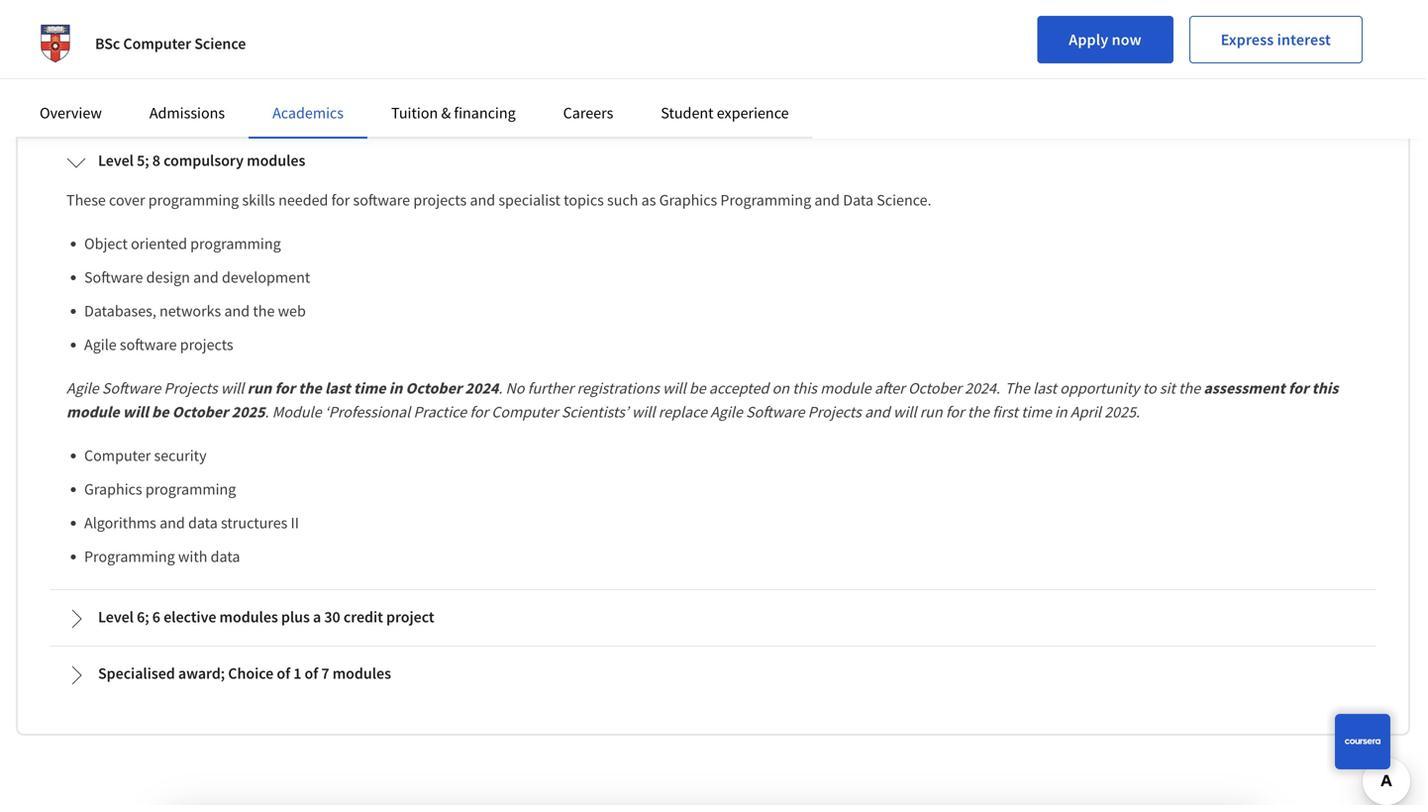 Task type: vqa. For each thing, say whether or not it's contained in the screenshot.
"EXPLORE" at left
no



Task type: locate. For each thing, give the bounding box(es) containing it.
0 vertical spatial graphics
[[659, 190, 717, 210]]

needed
[[278, 190, 328, 210]]

algorithms down bsc
[[84, 90, 156, 110]]

the right sit
[[1179, 378, 1201, 398]]

1 level from the top
[[98, 151, 134, 170]]

october inside assessment for this module will be october 2025
[[172, 402, 228, 422]]

0 vertical spatial programming
[[721, 190, 811, 210]]

for down 2024
[[470, 402, 488, 422]]

2 vertical spatial data
[[211, 547, 240, 567]]

0 horizontal spatial be
[[152, 402, 169, 422]]

computer security
[[84, 446, 207, 466]]

agile software projects
[[84, 335, 233, 355]]

module left after
[[820, 378, 871, 398]]

1 structures from the top
[[221, 90, 288, 110]]

2 vertical spatial agile
[[710, 402, 743, 422]]

0 vertical spatial algorithms
[[84, 90, 156, 110]]

0 vertical spatial level
[[98, 151, 134, 170]]

2 vertical spatial list
[[74, 444, 1360, 569]]

of left 1 on the bottom
[[277, 664, 290, 683]]

science.
[[877, 190, 932, 210]]

structures inside list item
[[221, 513, 288, 533]]

1 vertical spatial time
[[1021, 402, 1052, 422]]

0 horizontal spatial module
[[66, 402, 120, 422]]

and down development
[[224, 301, 250, 321]]

compulsory
[[164, 151, 244, 170]]

plus
[[281, 607, 310, 627]]

computer down no at the top left
[[492, 402, 558, 422]]

programming up development
[[190, 234, 281, 254]]

student experience
[[661, 103, 789, 123]]

and down after
[[865, 402, 890, 422]]

and left specialist on the left
[[470, 190, 495, 210]]

1 horizontal spatial of
[[277, 664, 290, 683]]

0 horizontal spatial graphics
[[84, 479, 142, 499]]

'professional
[[325, 402, 410, 422]]

2 horizontal spatial october
[[908, 378, 962, 398]]

.
[[499, 378, 503, 398], [265, 402, 269, 422]]

will up computer security at the bottom of the page
[[123, 402, 148, 422]]

data
[[188, 90, 218, 110], [188, 513, 218, 533], [211, 547, 240, 567]]

1 vertical spatial .
[[265, 402, 269, 422]]

software down databases,
[[120, 335, 177, 355]]

1 vertical spatial software
[[120, 335, 177, 355]]

software right needed
[[353, 190, 410, 210]]

with
[[178, 547, 207, 567]]

october up practice
[[406, 378, 462, 398]]

programming
[[721, 190, 811, 210], [84, 547, 175, 567]]

algorithms and data structures ii
[[84, 513, 299, 533]]

algorithms inside list item
[[84, 513, 156, 533]]

1 horizontal spatial last
[[1033, 378, 1057, 398]]

data for security
[[188, 513, 218, 533]]

apply now
[[1069, 30, 1142, 50]]

the left web
[[253, 301, 275, 321]]

this right assessment
[[1312, 378, 1339, 398]]

programming up the 6;
[[84, 547, 175, 567]]

data up 'with'
[[188, 513, 218, 533]]

software up databases,
[[84, 267, 143, 287]]

algorithms for algorithms and data structures ii
[[84, 513, 156, 533]]

level left the 6;
[[98, 607, 134, 627]]

2 list from the top
[[74, 232, 1360, 357]]

award;
[[178, 664, 225, 683]]

0 vertical spatial projects
[[413, 190, 467, 210]]

1 vertical spatial modules
[[219, 607, 278, 627]]

assessment
[[1204, 378, 1285, 398]]

0 horizontal spatial time
[[354, 378, 386, 398]]

projects
[[413, 190, 467, 210], [180, 335, 233, 355]]

in up the ''professional' in the left of the page
[[389, 378, 403, 398]]

module up computer security at the bottom of the page
[[66, 402, 120, 422]]

structures
[[221, 90, 288, 110], [221, 513, 288, 533]]

1 vertical spatial software
[[102, 378, 161, 398]]

modules right 7
[[333, 664, 391, 683]]

0 horizontal spatial programming
[[84, 547, 175, 567]]

fundamentals
[[84, 23, 179, 43]]

computer
[[123, 34, 191, 53], [492, 402, 558, 422], [84, 446, 151, 466]]

0 vertical spatial list
[[74, 0, 1360, 112]]

&
[[441, 103, 451, 123]]

7
[[321, 664, 329, 683]]

0 horizontal spatial of
[[182, 23, 196, 43]]

assessment for this module will be october 2025
[[66, 378, 1339, 422]]

programming with data list item
[[84, 545, 1360, 569]]

0 vertical spatial time
[[354, 378, 386, 398]]

0 horizontal spatial software
[[120, 335, 177, 355]]

1 vertical spatial structures
[[221, 513, 288, 533]]

2 vertical spatial software
[[746, 402, 805, 422]]

structures for ii
[[221, 513, 288, 533]]

october right after
[[908, 378, 962, 398]]

0 horizontal spatial projects
[[180, 335, 233, 355]]

agile for agile software projects will run for the last time in october 2024 . no further registrations will be accepted on this module after october 2024.  the last opportunity to sit the
[[66, 378, 99, 398]]

student
[[661, 103, 714, 123]]

1 horizontal spatial october
[[406, 378, 462, 398]]

0 vertical spatial software
[[84, 267, 143, 287]]

level left '5;'
[[98, 151, 134, 170]]

computer inside list item
[[84, 446, 151, 466]]

0 vertical spatial data
[[188, 90, 218, 110]]

bsc
[[95, 34, 120, 53]]

sit
[[1160, 378, 1176, 398]]

programming down level 5; 8 compulsory modules
[[148, 190, 239, 210]]

data for of
[[188, 90, 218, 110]]

0 vertical spatial structures
[[221, 90, 288, 110]]

time down the
[[1021, 402, 1052, 422]]

0 vertical spatial in
[[389, 378, 403, 398]]

algorithms inside "list item"
[[84, 90, 156, 110]]

cover
[[109, 190, 145, 210]]

1 horizontal spatial time
[[1021, 402, 1052, 422]]

programming up object oriented programming list item
[[721, 190, 811, 210]]

agile
[[84, 335, 117, 355], [66, 378, 99, 398], [710, 402, 743, 422]]

such
[[607, 190, 638, 210]]

. left module
[[265, 402, 269, 422]]

1 vertical spatial algorithms
[[84, 513, 156, 533]]

programming up algorithms and data structures ii
[[145, 479, 236, 499]]

8
[[152, 151, 160, 170]]

object oriented programming
[[84, 234, 281, 254]]

will down agile software projects will run for the last time in october 2024 . no further registrations will be accepted on this module after october 2024.  the last opportunity to sit the
[[632, 402, 655, 422]]

admissions link
[[149, 103, 225, 123]]

graphics down computer security at the bottom of the page
[[84, 479, 142, 499]]

0 horizontal spatial run
[[247, 378, 272, 398]]

software inside list item
[[120, 335, 177, 355]]

express interest button
[[1189, 16, 1363, 63]]

0 horizontal spatial .
[[265, 402, 269, 422]]

structures inside "list item"
[[221, 90, 288, 110]]

last up the ''professional' in the left of the page
[[325, 378, 350, 398]]

of left computer
[[182, 23, 196, 43]]

1 vertical spatial data
[[188, 513, 218, 533]]

. left no at the top left
[[499, 378, 503, 398]]

computer right bsc
[[123, 34, 191, 53]]

programming
[[148, 190, 239, 210], [190, 234, 281, 254], [145, 479, 236, 499]]

opportunity
[[1060, 378, 1140, 398]]

projects
[[164, 378, 218, 398], [808, 402, 862, 422]]

for up module
[[275, 378, 295, 398]]

0 horizontal spatial last
[[325, 378, 350, 398]]

1 list from the top
[[74, 0, 1360, 112]]

2 vertical spatial computer
[[84, 446, 151, 466]]

modules up skills
[[247, 151, 305, 170]]

the
[[253, 301, 275, 321], [298, 378, 322, 398], [1179, 378, 1201, 398], [968, 402, 989, 422]]

6
[[152, 607, 160, 627]]

module
[[820, 378, 871, 398], [66, 402, 120, 422]]

0 horizontal spatial projects
[[164, 378, 218, 398]]

1 horizontal spatial run
[[920, 402, 943, 422]]

list containing object oriented programming
[[74, 232, 1360, 357]]

of
[[182, 23, 196, 43], [277, 664, 290, 683], [305, 664, 318, 683]]

1 horizontal spatial projects
[[808, 402, 862, 422]]

1 horizontal spatial be
[[689, 378, 706, 398]]

1 horizontal spatial software
[[353, 190, 410, 210]]

in
[[389, 378, 403, 398], [1055, 402, 1067, 422]]

after
[[875, 378, 905, 398]]

1 last from the left
[[325, 378, 350, 398]]

data inside "list item"
[[188, 90, 218, 110]]

accepted
[[709, 378, 769, 398]]

1 vertical spatial be
[[152, 402, 169, 422]]

1 horizontal spatial this
[[1312, 378, 1339, 398]]

this
[[793, 378, 817, 398], [1312, 378, 1339, 398]]

modules left plus
[[219, 607, 278, 627]]

in left april
[[1055, 402, 1067, 422]]

graphics
[[659, 190, 717, 210], [84, 479, 142, 499]]

algorithms and data structures i list item
[[84, 88, 1360, 112]]

0 vertical spatial programming
[[148, 190, 239, 210]]

algorithms
[[84, 90, 156, 110], [84, 513, 156, 533]]

this inside assessment for this module will be october 2025
[[1312, 378, 1339, 398]]

data inside list item
[[188, 513, 218, 533]]

agile inside list item
[[84, 335, 117, 355]]

a
[[313, 607, 321, 627]]

and up programming with data
[[160, 513, 185, 533]]

1 horizontal spatial graphics
[[659, 190, 717, 210]]

1 vertical spatial projects
[[808, 402, 862, 422]]

structures left i on the left top of page
[[221, 90, 288, 110]]

modules
[[247, 151, 305, 170], [219, 607, 278, 627], [333, 664, 391, 683]]

science
[[266, 23, 316, 43]]

0 vertical spatial software
[[353, 190, 410, 210]]

scientists'
[[561, 402, 629, 422]]

1 vertical spatial module
[[66, 402, 120, 422]]

software
[[84, 267, 143, 287], [102, 378, 161, 398], [746, 402, 805, 422]]

2025
[[232, 402, 265, 422]]

run left the first
[[920, 402, 943, 422]]

last right the
[[1033, 378, 1057, 398]]

design
[[146, 267, 190, 287]]

october
[[406, 378, 462, 398], [908, 378, 962, 398], [172, 402, 228, 422]]

1 horizontal spatial programming
[[721, 190, 811, 210]]

will up 2025
[[221, 378, 244, 398]]

tuition & financing
[[391, 103, 516, 123]]

and down bsc computer science
[[160, 90, 185, 110]]

data right 'with'
[[211, 547, 240, 567]]

1 vertical spatial graphics
[[84, 479, 142, 499]]

2 algorithms from the top
[[84, 513, 156, 533]]

graphics programming list item
[[84, 477, 1360, 501]]

october up security
[[172, 402, 228, 422]]

this right the on
[[793, 378, 817, 398]]

0 vertical spatial modules
[[247, 151, 305, 170]]

1 vertical spatial programming
[[190, 234, 281, 254]]

modules for elective
[[219, 607, 278, 627]]

agile software projects list item
[[84, 333, 1360, 357]]

computer up "graphics programming"
[[84, 446, 151, 466]]

data down science
[[188, 90, 218, 110]]

algorithms down "graphics programming"
[[84, 513, 156, 533]]

software
[[353, 190, 410, 210], [120, 335, 177, 355]]

1 vertical spatial agile
[[66, 378, 99, 398]]

2 structures from the top
[[221, 513, 288, 533]]

0 horizontal spatial october
[[172, 402, 228, 422]]

level for level 5; 8 compulsory modules
[[98, 151, 134, 170]]

list item
[[84, 54, 1360, 78]]

1 horizontal spatial in
[[1055, 402, 1067, 422]]

academics link
[[272, 103, 344, 123]]

for right needed
[[331, 190, 350, 210]]

projects down &
[[413, 190, 467, 210]]

0 horizontal spatial this
[[793, 378, 817, 398]]

level 6; 6 elective modules plus a 30 credit project
[[98, 607, 434, 627]]

admissions
[[149, 103, 225, 123]]

time up the ''professional' in the left of the page
[[354, 378, 386, 398]]

run up 2025
[[247, 378, 272, 398]]

graphics right as
[[659, 190, 717, 210]]

1 vertical spatial level
[[98, 607, 134, 627]]

software down the on
[[746, 402, 805, 422]]

be up computer security at the bottom of the page
[[152, 402, 169, 422]]

will
[[221, 378, 244, 398], [663, 378, 686, 398], [123, 402, 148, 422], [632, 402, 655, 422], [893, 402, 917, 422]]

1 vertical spatial list
[[74, 232, 1360, 357]]

0 vertical spatial module
[[820, 378, 871, 398]]

list
[[74, 0, 1360, 112], [74, 232, 1360, 357], [74, 444, 1360, 569]]

software down agile software projects
[[102, 378, 161, 398]]

0 vertical spatial agile
[[84, 335, 117, 355]]

3 list from the top
[[74, 444, 1360, 569]]

1 horizontal spatial .
[[499, 378, 503, 398]]

programming for oriented
[[190, 234, 281, 254]]

1 vertical spatial programming
[[84, 547, 175, 567]]

1 vertical spatial run
[[920, 402, 943, 422]]

structures left ii
[[221, 513, 288, 533]]

2 this from the left
[[1312, 378, 1339, 398]]

for right assessment
[[1289, 378, 1309, 398]]

projects down databases, networks and the web
[[180, 335, 233, 355]]

2 level from the top
[[98, 607, 134, 627]]

1 vertical spatial projects
[[180, 335, 233, 355]]

1 algorithms from the top
[[84, 90, 156, 110]]

of right 1 on the bottom
[[305, 664, 318, 683]]

be up . module 'professional practice for computer scientists' will replace agile software projects and will run for the first time in april 2025.
[[689, 378, 706, 398]]

fundamentals of computer science
[[84, 23, 316, 43]]

run
[[247, 378, 272, 398], [920, 402, 943, 422]]



Task type: describe. For each thing, give the bounding box(es) containing it.
registrations
[[577, 378, 660, 398]]

and inside list item
[[160, 513, 185, 533]]

computer security list item
[[84, 444, 1360, 468]]

2025.
[[1105, 402, 1140, 422]]

careers link
[[563, 103, 613, 123]]

level for level 6; 6 elective modules plus a 30 credit project
[[98, 607, 134, 627]]

programming for cover
[[148, 190, 239, 210]]

express
[[1221, 30, 1274, 50]]

programming inside list item
[[84, 547, 175, 567]]

the up module
[[298, 378, 322, 398]]

apply now button
[[1037, 16, 1173, 63]]

further
[[528, 378, 574, 398]]

software design and development list item
[[84, 265, 1360, 289]]

software design and development
[[84, 267, 310, 287]]

security
[[154, 446, 207, 466]]

as
[[641, 190, 656, 210]]

graphics programming
[[84, 479, 236, 499]]

software inside list item
[[84, 267, 143, 287]]

modules for compulsory
[[247, 151, 305, 170]]

1
[[293, 664, 302, 683]]

. module 'professional practice for computer scientists' will replace agile software projects and will run for the first time in april 2025.
[[265, 402, 1140, 422]]

agile software projects will run for the last time in october 2024 . no further registrations will be accepted on this module after october 2024.  the last opportunity to sit the
[[66, 378, 1204, 398]]

for inside assessment for this module will be october 2025
[[1289, 378, 1309, 398]]

now
[[1112, 30, 1142, 50]]

development
[[222, 267, 310, 287]]

5;
[[137, 151, 149, 170]]

databases, networks and the web list item
[[84, 299, 1360, 323]]

and left data
[[815, 190, 840, 210]]

these cover programming skills needed for software projects and specialist topics such as graphics programming and data science.
[[66, 190, 932, 210]]

specialised
[[98, 664, 175, 683]]

1 vertical spatial computer
[[492, 402, 558, 422]]

ii
[[291, 513, 299, 533]]

university of london logo image
[[32, 20, 79, 67]]

graphics inside list item
[[84, 479, 142, 499]]

list containing computer security
[[74, 444, 1360, 569]]

computer
[[199, 23, 263, 43]]

replace
[[658, 402, 707, 422]]

module
[[272, 402, 322, 422]]

practice
[[414, 402, 467, 422]]

topics
[[564, 190, 604, 210]]

specialist
[[499, 190, 561, 210]]

algorithms for algorithms and data structures i
[[84, 90, 156, 110]]

experience
[[717, 103, 789, 123]]

oriented
[[131, 234, 187, 254]]

list containing fundamentals of computer science
[[74, 0, 1360, 112]]

1 horizontal spatial projects
[[413, 190, 467, 210]]

1 this from the left
[[793, 378, 817, 398]]

the
[[1005, 378, 1030, 398]]

specialised award; choice of 1 of 7 modules button
[[51, 648, 1376, 701]]

on
[[772, 378, 789, 398]]

no
[[506, 378, 525, 398]]

fundamentals of computer science list item
[[84, 21, 1360, 45]]

apply
[[1069, 30, 1109, 50]]

and up databases, networks and the web
[[193, 267, 219, 287]]

to
[[1143, 378, 1157, 398]]

the left the first
[[968, 402, 989, 422]]

structures for i
[[221, 90, 288, 110]]

2 horizontal spatial of
[[305, 664, 318, 683]]

databases,
[[84, 301, 156, 321]]

level 5; 8 compulsory modules button
[[51, 135, 1376, 188]]

2024
[[465, 378, 499, 398]]

0 vertical spatial computer
[[123, 34, 191, 53]]

projects inside list item
[[180, 335, 233, 355]]

the inside list item
[[253, 301, 275, 321]]

will down after
[[893, 402, 917, 422]]

2 vertical spatial modules
[[333, 664, 391, 683]]

module inside assessment for this module will be october 2025
[[66, 402, 120, 422]]

1 horizontal spatial module
[[820, 378, 871, 398]]

0 vertical spatial run
[[247, 378, 272, 398]]

1 vertical spatial in
[[1055, 402, 1067, 422]]

2 last from the left
[[1033, 378, 1057, 398]]

level 5; 8 compulsory modules
[[98, 151, 305, 170]]

choice
[[228, 664, 274, 683]]

specialised award; choice of 1 of 7 modules
[[98, 664, 391, 683]]

bsc computer science
[[95, 34, 246, 53]]

agile for agile software projects
[[84, 335, 117, 355]]

2 vertical spatial programming
[[145, 479, 236, 499]]

student experience link
[[661, 103, 789, 123]]

object oriented programming list item
[[84, 232, 1360, 256]]

first
[[993, 402, 1018, 422]]

science
[[194, 34, 246, 53]]

0 vertical spatial .
[[499, 378, 503, 398]]

and inside "list item"
[[160, 90, 185, 110]]

tuition & financing link
[[391, 103, 516, 123]]

overview
[[40, 103, 102, 123]]

networks
[[160, 301, 221, 321]]

data inside list item
[[211, 547, 240, 567]]

be inside assessment for this module will be october 2025
[[152, 402, 169, 422]]

will inside assessment for this module will be october 2025
[[123, 402, 148, 422]]

skills
[[242, 190, 275, 210]]

0 vertical spatial be
[[689, 378, 706, 398]]

level 6; 6 elective modules plus a 30 credit project button
[[51, 591, 1376, 645]]

i
[[291, 90, 295, 110]]

credit
[[344, 607, 383, 627]]

for left the first
[[946, 402, 964, 422]]

algorithms and data structures i
[[84, 90, 295, 110]]

web
[[278, 301, 306, 321]]

of inside list item
[[182, 23, 196, 43]]

data
[[843, 190, 874, 210]]

express interest
[[1221, 30, 1331, 50]]

overview link
[[40, 103, 102, 123]]

6;
[[137, 607, 149, 627]]

financing
[[454, 103, 516, 123]]

these
[[66, 190, 106, 210]]

tuition
[[391, 103, 438, 123]]

project
[[386, 607, 434, 627]]

will up replace
[[663, 378, 686, 398]]

interest
[[1277, 30, 1331, 50]]

object
[[84, 234, 128, 254]]

elective
[[164, 607, 216, 627]]

30
[[324, 607, 340, 627]]

algorithms and data structures ii list item
[[84, 511, 1360, 535]]

databases, networks and the web
[[84, 301, 306, 321]]

0 vertical spatial projects
[[164, 378, 218, 398]]

0 horizontal spatial in
[[389, 378, 403, 398]]



